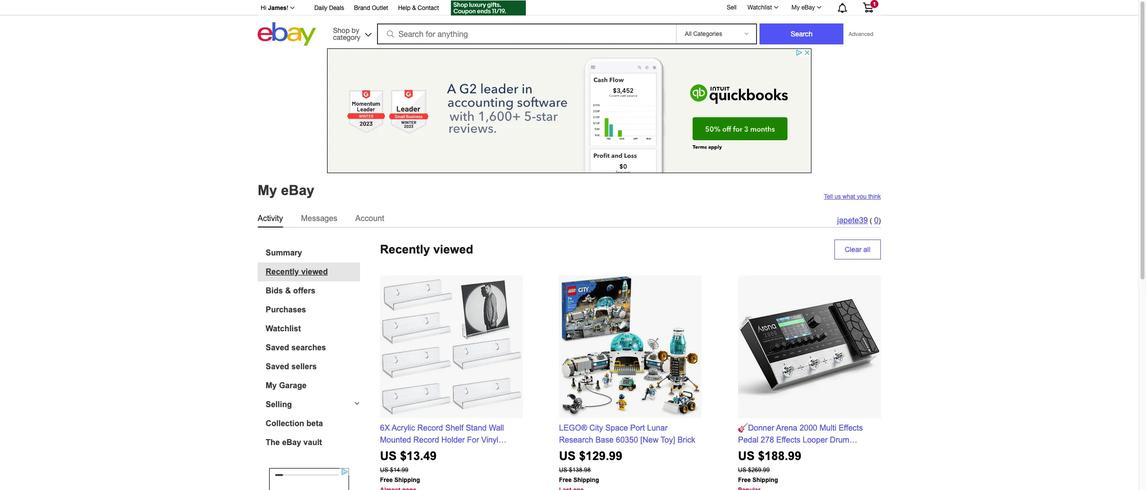 Task type: vqa. For each thing, say whether or not it's contained in the screenshot.


Task type: locate. For each thing, give the bounding box(es) containing it.
6x acrylic record shelf stand wall mounted record holder for vinyl album display
[[380, 424, 504, 456]]

shipping inside lego® city space port lunar research base 60350 [new toy] brick us $129.99 us $138.98 free shipping
[[574, 477, 599, 484]]

watchlist link
[[742, 1, 783, 13], [266, 324, 360, 333]]

watchlist for the watchlist 'link' inside the my ebay main content
[[266, 324, 301, 333]]

2 shipping from the left
[[574, 477, 599, 484]]

6x acrylic record shelf stand wall mounted record holder for vinyl album display link
[[380, 424, 507, 456]]

ebay
[[802, 4, 815, 11], [281, 183, 315, 198], [282, 438, 301, 447]]

1 shipping from the left
[[395, 477, 420, 484]]

advertisement region
[[327, 48, 812, 173], [269, 468, 349, 491]]

1 vertical spatial viewed
[[301, 268, 328, 276]]

1 vertical spatial watchlist link
[[266, 324, 360, 333]]

0 vertical spatial ebay
[[802, 4, 815, 11]]

1 vertical spatial recently viewed
[[266, 268, 328, 276]]

record left shelf
[[418, 424, 443, 432]]

free down the $138.98
[[559, 477, 572, 484]]

0 horizontal spatial viewed
[[301, 268, 328, 276]]

record
[[418, 424, 443, 432], [414, 436, 439, 444]]

sellers
[[292, 362, 317, 371]]

my for my ebay link
[[792, 4, 800, 11]]

0 vertical spatial advertisement region
[[327, 48, 812, 173]]

0 horizontal spatial watchlist
[[266, 324, 301, 333]]

lego® city space port lunar research base 60350 [new toy] brick link
[[559, 424, 696, 444]]

shelf
[[446, 424, 464, 432]]

purchases link
[[266, 306, 360, 315]]

1 horizontal spatial watchlist link
[[742, 1, 783, 13]]

ebay inside account navigation
[[802, 4, 815, 11]]

free inside the us $13.49 us $14.99 free shipping
[[380, 477, 393, 484]]

1 horizontal spatial free
[[559, 477, 572, 484]]

0 horizontal spatial shipping
[[395, 477, 420, 484]]

you
[[857, 193, 867, 200]]

6x acrylic record shelf stand wall mounted record holder for vinyl album display image
[[380, 276, 523, 418]]

2000
[[800, 424, 818, 432]]

1 vertical spatial watchlist
[[266, 324, 301, 333]]

1 vertical spatial record
[[414, 436, 439, 444]]

advanced link
[[844, 24, 879, 44]]

watchlist link right sell link
[[742, 1, 783, 13]]

1 vertical spatial saved
[[266, 362, 289, 371]]

1 free from the left
[[380, 477, 393, 484]]

saved up saved sellers
[[266, 343, 289, 352]]

base
[[596, 436, 614, 444]]

1 horizontal spatial recently
[[380, 243, 430, 256]]

account link
[[356, 212, 384, 225]]

account
[[356, 214, 384, 223]]

1 horizontal spatial recently viewed
[[380, 243, 474, 256]]

all
[[864, 246, 871, 254]]

holder
[[442, 436, 465, 444]]

0 horizontal spatial recently
[[266, 268, 299, 276]]

1 vertical spatial my ebay
[[258, 183, 315, 198]]

outlet
[[372, 4, 388, 11]]

us
[[380, 449, 397, 463], [559, 449, 576, 463], [738, 449, 755, 463], [380, 467, 389, 474], [559, 467, 568, 474], [738, 467, 747, 474]]

3 free from the left
[[738, 477, 751, 484]]

0
[[875, 216, 879, 225]]

2 free from the left
[[559, 477, 572, 484]]

0 horizontal spatial free
[[380, 477, 393, 484]]

shipping down $14.99
[[395, 477, 420, 484]]

1 horizontal spatial &
[[412, 4, 416, 11]]

saved for saved searches
[[266, 343, 289, 352]]

0 horizontal spatial watchlist link
[[266, 324, 360, 333]]

recently inside the recently viewed link
[[266, 268, 299, 276]]

my inside my ebay link
[[792, 4, 800, 11]]

recently
[[380, 243, 430, 256], [266, 268, 299, 276]]

2 saved from the top
[[266, 362, 289, 371]]

effects up 'drum'
[[839, 424, 863, 432]]

album
[[380, 448, 403, 456]]

0 horizontal spatial recently viewed
[[266, 268, 328, 276]]

2 vertical spatial ebay
[[282, 438, 301, 447]]

2 horizontal spatial free
[[738, 477, 751, 484]]

help & contact
[[398, 4, 439, 11]]

free inside us $188.99 us $269.99 free shipping
[[738, 477, 751, 484]]

messages link
[[301, 212, 338, 225]]

daily deals
[[314, 4, 344, 11]]

brand outlet link
[[354, 3, 388, 14]]

us down mounted
[[380, 449, 397, 463]]

us down the pedal
[[738, 449, 755, 463]]

0 vertical spatial recently
[[380, 243, 430, 256]]

1 vertical spatial recently
[[266, 268, 299, 276]]

& right bids
[[285, 287, 291, 295]]

shop by category button
[[329, 22, 374, 44]]

watchlist link inside account navigation
[[742, 1, 783, 13]]

recently down account "link"
[[380, 243, 430, 256]]

my
[[792, 4, 800, 11], [258, 183, 277, 198], [266, 381, 277, 390]]

free inside lego® city space port lunar research base 60350 [new toy] brick us $129.99 us $138.98 free shipping
[[559, 477, 572, 484]]

0 vertical spatial &
[[412, 4, 416, 11]]

us
[[835, 193, 841, 200]]

recently viewed
[[380, 243, 474, 256], [266, 268, 328, 276]]

my ebay
[[792, 4, 815, 11], [258, 183, 315, 198]]

us left $14.99
[[380, 467, 389, 474]]

0 vertical spatial my ebay
[[792, 4, 815, 11]]

watchlist right sell link
[[748, 4, 772, 11]]

stand
[[466, 424, 487, 432]]

shop by category banner
[[255, 0, 881, 48]]

🎸donner arena 2000 multi effects pedal 278 effects looper drum machine | refurb image
[[738, 276, 881, 418]]

1 saved from the top
[[266, 343, 289, 352]]

saved
[[266, 343, 289, 352], [266, 362, 289, 371]]

acrylic
[[392, 424, 415, 432]]

summary link
[[266, 249, 360, 258]]

& inside account navigation
[[412, 4, 416, 11]]

offers
[[293, 287, 316, 295]]

tell
[[824, 193, 833, 200]]

🎸donner arena 2000 multi effects pedal 278 effects looper drum machine | refurb link
[[738, 424, 863, 456]]

shipping inside us $188.99 us $269.99 free shipping
[[753, 477, 778, 484]]

1 vertical spatial &
[[285, 287, 291, 295]]

tell us what you think
[[824, 193, 881, 200]]

2 vertical spatial my
[[266, 381, 277, 390]]

effects up 'refurb'
[[777, 436, 801, 444]]

0 vertical spatial viewed
[[434, 243, 474, 256]]

brand outlet
[[354, 4, 388, 11]]

3 shipping from the left
[[753, 477, 778, 484]]

0 vertical spatial watchlist
[[748, 4, 772, 11]]

shipping for us $13.49
[[395, 477, 420, 484]]

my ebay main content
[[4, 48, 1135, 491]]

& for offers
[[285, 287, 291, 295]]

Search for anything text field
[[379, 24, 675, 43]]

display
[[405, 448, 431, 456]]

shipping
[[395, 477, 420, 484], [574, 477, 599, 484], [753, 477, 778, 484]]

0 vertical spatial my
[[792, 4, 800, 11]]

watchlist for the watchlist 'link' in account navigation
[[748, 4, 772, 11]]

& inside my ebay main content
[[285, 287, 291, 295]]

bids
[[266, 287, 283, 295]]

1 horizontal spatial shipping
[[574, 477, 599, 484]]

pedal
[[738, 436, 759, 444]]

278
[[761, 436, 774, 444]]

shipping for us $188.99
[[753, 477, 778, 484]]

$269.99
[[748, 467, 770, 474]]

sell link
[[723, 4, 741, 11]]

0 horizontal spatial my ebay
[[258, 183, 315, 198]]

lego® city space port lunar research base 60350 [new toy] brick us $129.99 us $138.98 free shipping
[[559, 424, 696, 484]]

2 horizontal spatial shipping
[[753, 477, 778, 484]]

summary
[[266, 249, 302, 257]]

[new
[[641, 436, 659, 444]]

help
[[398, 4, 411, 11]]

for
[[467, 436, 479, 444]]

looper
[[803, 436, 828, 444]]

1 horizontal spatial effects
[[839, 424, 863, 432]]

shipping inside the us $13.49 us $14.99 free shipping
[[395, 477, 420, 484]]

port
[[630, 424, 645, 432]]

saved up my garage
[[266, 362, 289, 371]]

watchlist inside my ebay main content
[[266, 324, 301, 333]]

bids & offers link
[[266, 287, 360, 296]]

shipping down the $138.98
[[574, 477, 599, 484]]

watchlist down purchases
[[266, 324, 301, 333]]

& right help
[[412, 4, 416, 11]]

record up display on the left
[[414, 436, 439, 444]]

1 horizontal spatial watchlist
[[748, 4, 772, 11]]

0 vertical spatial watchlist link
[[742, 1, 783, 13]]

0 vertical spatial recently viewed
[[380, 243, 474, 256]]

free down $269.99
[[738, 477, 751, 484]]

saved sellers link
[[266, 362, 360, 371]]

1 horizontal spatial my ebay
[[792, 4, 815, 11]]

the ebay vault
[[266, 438, 322, 447]]

free down $14.99
[[380, 477, 393, 484]]

watchlist
[[748, 4, 772, 11], [266, 324, 301, 333]]

space
[[606, 424, 628, 432]]

advanced
[[849, 31, 874, 37]]

0 horizontal spatial &
[[285, 287, 291, 295]]

0 horizontal spatial effects
[[777, 436, 801, 444]]

the
[[266, 438, 280, 447]]

0 vertical spatial saved
[[266, 343, 289, 352]]

collection beta
[[266, 419, 323, 428]]

None submit
[[760, 23, 844, 44]]

watchlist link up saved searches link
[[266, 324, 360, 333]]

shipping down $269.99
[[753, 477, 778, 484]]

recently down "summary"
[[266, 268, 299, 276]]

machine
[[738, 448, 769, 456]]

watchlist inside account navigation
[[748, 4, 772, 11]]



Task type: describe. For each thing, give the bounding box(es) containing it.
0 link
[[875, 216, 879, 225]]

us left $269.99
[[738, 467, 747, 474]]

contact
[[418, 4, 439, 11]]

(
[[870, 217, 873, 225]]

)
[[879, 217, 881, 225]]

1 horizontal spatial viewed
[[434, 243, 474, 256]]

none submit inside shop by category banner
[[760, 23, 844, 44]]

us left the $138.98
[[559, 467, 568, 474]]

multi
[[820, 424, 837, 432]]

ebay for the ebay vault link
[[282, 438, 301, 447]]

clear
[[845, 246, 862, 254]]

drum
[[830, 436, 850, 444]]

by
[[352, 26, 359, 34]]

clear all button
[[835, 240, 881, 260]]

get the coupon image
[[451, 0, 526, 15]]

1
[[873, 1, 876, 7]]

arena
[[776, 424, 798, 432]]

brand
[[354, 4, 370, 11]]

$13.49
[[400, 449, 437, 463]]

beta
[[307, 419, 323, 428]]

saved for saved sellers
[[266, 362, 289, 371]]

free for us $13.49
[[380, 477, 393, 484]]

lego®
[[559, 424, 587, 432]]

1 link
[[857, 0, 880, 14]]

$14.99
[[390, 467, 409, 474]]

my ebay inside account navigation
[[792, 4, 815, 11]]

1 vertical spatial advertisement region
[[269, 468, 349, 491]]

🎸donner
[[738, 424, 775, 432]]

$138.98
[[569, 467, 591, 474]]

0 vertical spatial record
[[418, 424, 443, 432]]

1 vertical spatial ebay
[[281, 183, 315, 198]]

my ebay link
[[786, 1, 826, 13]]

6x
[[380, 424, 390, 432]]

saved searches
[[266, 343, 326, 352]]

lego® city space port lunar research base 60350 [new toy] brick image
[[560, 276, 701, 418]]

collection beta link
[[266, 419, 360, 428]]

& for contact
[[412, 4, 416, 11]]

shop by category
[[333, 26, 361, 41]]

city
[[590, 424, 603, 432]]

ebay for my ebay link
[[802, 4, 815, 11]]

us $13.49 us $14.99 free shipping
[[380, 449, 437, 484]]

messages
[[301, 214, 338, 223]]

clear all
[[845, 246, 871, 254]]

my garage
[[266, 381, 307, 390]]

recently viewed link
[[266, 268, 360, 277]]

us $188.99 us $269.99 free shipping
[[738, 449, 802, 484]]

selling button
[[258, 400, 360, 409]]

purchases
[[266, 306, 306, 314]]

my ebay inside main content
[[258, 183, 315, 198]]

!
[[287, 4, 288, 11]]

what
[[843, 193, 856, 200]]

saved sellers
[[266, 362, 317, 371]]

🎸donner arena 2000 multi effects pedal 278 effects looper drum machine | refurb
[[738, 424, 863, 456]]

help & contact link
[[398, 3, 439, 14]]

deals
[[329, 4, 344, 11]]

brick
[[678, 436, 696, 444]]

us down research
[[559, 449, 576, 463]]

japete39 ( 0 )
[[838, 216, 881, 225]]

category
[[333, 33, 361, 41]]

garage
[[279, 381, 307, 390]]

selling
[[266, 400, 292, 409]]

my for the my garage link
[[266, 381, 277, 390]]

$188.99
[[758, 449, 802, 463]]

$129.99
[[579, 449, 623, 463]]

hi
[[261, 4, 266, 11]]

my garage link
[[266, 381, 360, 390]]

1 vertical spatial my
[[258, 183, 277, 198]]

activity
[[258, 214, 283, 223]]

free for us $188.99
[[738, 477, 751, 484]]

toy]
[[661, 436, 676, 444]]

japete39 link
[[838, 216, 868, 225]]

1 vertical spatial effects
[[777, 436, 801, 444]]

collection
[[266, 419, 304, 428]]

activity link
[[258, 212, 283, 225]]

watchlist link inside my ebay main content
[[266, 324, 360, 333]]

60350
[[616, 436, 638, 444]]

bids & offers
[[266, 287, 316, 295]]

|
[[771, 448, 773, 456]]

sell
[[727, 4, 737, 11]]

vinyl
[[481, 436, 499, 444]]

daily
[[314, 4, 328, 11]]

account navigation
[[255, 0, 881, 17]]

saved searches link
[[266, 343, 360, 352]]

research
[[559, 436, 594, 444]]

hi james !
[[261, 4, 288, 11]]

mounted
[[380, 436, 411, 444]]

james
[[268, 4, 287, 11]]

think
[[869, 193, 881, 200]]

searches
[[292, 343, 326, 352]]

japete39
[[838, 216, 868, 225]]

the ebay vault link
[[266, 438, 360, 447]]

0 vertical spatial effects
[[839, 424, 863, 432]]



